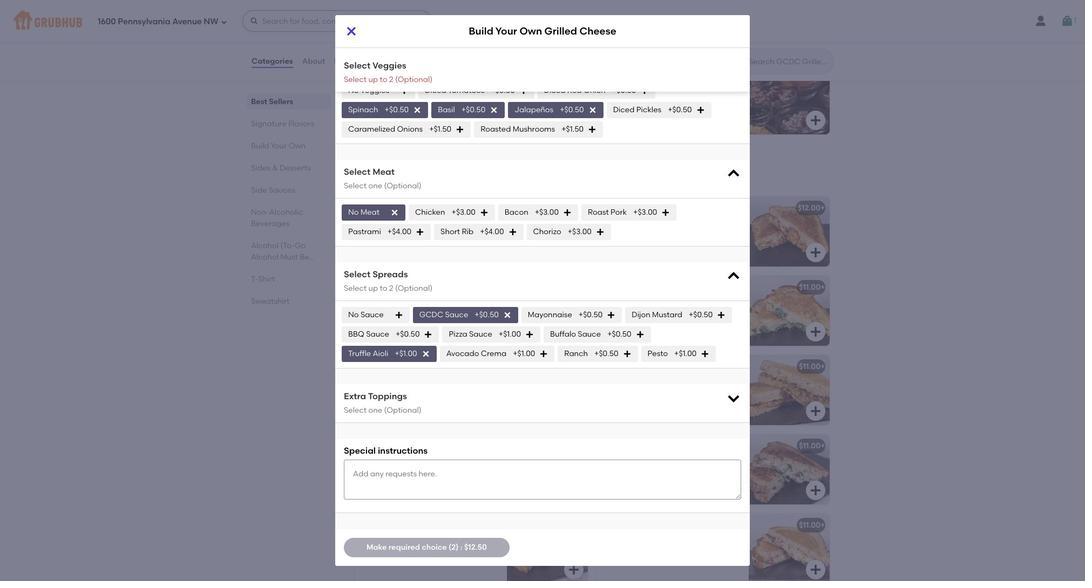 Task type: describe. For each thing, give the bounding box(es) containing it.
(optional) inside select spreads select up to 2 (optional)
[[395, 284, 433, 293]]

(optional) up cup
[[395, 60, 433, 69]]

+ for cajun image
[[821, 362, 826, 372]]

pizza for pizza melt
[[603, 521, 623, 530]]

onion inside mozzarella, feta cheese, spinach, tomato, diced red onion
[[433, 468, 455, 477]]

+ for "young american" image
[[579, 204, 584, 213]]

2 select from the top
[[344, 60, 367, 69]]

crumble,
[[603, 230, 637, 239]]

side
[[251, 186, 267, 195]]

meat for select
[[373, 167, 395, 177]]

& inside the signature flavors gcdc's famous signature flavors: available as a grilled cheese, patty melt, or mac & cheese bowl.
[[616, 175, 621, 182]]

cup
[[414, 99, 429, 108]]

cheese for build your own grilled cheese
[[580, 25, 617, 38]]

up for veggies
[[369, 60, 378, 69]]

t-
[[251, 275, 258, 284]]

1 vertical spatial crema
[[481, 350, 507, 359]]

pizza melt
[[603, 521, 641, 530]]

1 cajun from the top
[[603, 362, 626, 372]]

bacon inside the american cheese, diced tomato, bacon
[[361, 230, 385, 239]]

chicken
[[415, 208, 445, 217]]

pizza melt image
[[749, 514, 830, 582]]

(diced
[[390, 309, 414, 318]]

no for select meat
[[348, 208, 359, 217]]

0 vertical spatial red
[[568, 86, 582, 95]]

nw
[[204, 17, 219, 26]]

$12.00 + for pepper jack cheese, chorizo crumble, pico de gallo, avocado crema
[[798, 204, 826, 213]]

sauce for no sauce
[[361, 311, 384, 320]]

your for build your own grilled cheese $9.50 +
[[625, 99, 642, 108]]

gcdc
[[420, 311, 444, 320]]

0 horizontal spatial chorizo
[[533, 228, 562, 237]]

$11.00 + for pizza melt
[[800, 521, 826, 530]]

roast
[[588, 208, 609, 217]]

jalapeños
[[515, 106, 554, 115]]

pepper inside 'pepper jack cheese, chorizo crumble, pico de gallo, avocado crema'
[[603, 219, 630, 228]]

pork,
[[386, 389, 404, 398]]

tomatoes
[[448, 86, 485, 95]]

mozzarella,
[[361, 457, 402, 466]]

make
[[367, 543, 387, 553]]

your for build your own
[[271, 142, 287, 151]]

1 horizontal spatial mustard
[[653, 311, 683, 320]]

roasted inside the mozzarella cheese, roasted mushrooms, spinach, truffle herb aioli
[[676, 457, 706, 466]]

cheese for build your own grilled cheese $9.50 +
[[689, 99, 717, 108]]

cheese, inside cheddar cheese, diced jalapeno, pulled pork, mac and chees, bbq sauce
[[396, 378, 426, 387]]

aioli inside the mozzarella cheese, roasted mushrooms, spinach, truffle herb aioli
[[603, 479, 619, 488]]

toppings
[[368, 392, 407, 402]]

cheese inside the signature flavors gcdc's famous signature flavors: available as a grilled cheese, patty melt, or mac & cheese bowl.
[[623, 175, 646, 182]]

truffle inside the mozzarella cheese, roasted mushrooms, spinach, truffle herb aioli
[[683, 468, 706, 477]]

mac inside cheddar cheese, diced jalapeno, pulled pork, mac and chees, bbq sauce
[[406, 389, 422, 398]]

short rib
[[441, 228, 474, 237]]

de
[[657, 230, 667, 239]]

and inside cheddar and pepper jack cheese, cajun crunch (bell pepper, celery, onion) remoulade
[[638, 378, 653, 387]]

grilled for build your own grilled cheese
[[545, 25, 577, 38]]

1 vertical spatial avocado
[[447, 350, 479, 359]]

best for best sellers
[[251, 97, 267, 106]]

diced pickles
[[614, 106, 662, 115]]

0 vertical spatial onion
[[584, 86, 606, 95]]

jack inside 'pepper jack cheese, chorizo crumble, pico de gallo, avocado crema'
[[632, 219, 650, 228]]

sweatshirt
[[251, 297, 290, 306]]

sauce for gcdc sauce
[[445, 311, 469, 320]]

no meat
[[348, 208, 380, 217]]

southwest image
[[749, 196, 830, 267]]

special
[[344, 446, 376, 456]]

1600 pennsylvania avenue nw
[[98, 17, 219, 26]]

$11.00 + for mozzarella cheese, roasted mushrooms, spinach, truffle herb aioli
[[800, 442, 826, 451]]

ranch inside cheddar and blue cheese, buffalo crunch (diced carrot, celery, onion), ranch and hot sauce
[[361, 320, 385, 329]]

cheese, inside the signature flavors gcdc's famous signature flavors: available as a grilled cheese, patty melt, or mac & cheese bowl.
[[531, 175, 556, 182]]

diced up jalapeños on the top of page
[[544, 86, 566, 95]]

0 vertical spatial american
[[386, 204, 423, 213]]

pico
[[639, 230, 655, 239]]

6 select from the top
[[344, 182, 367, 191]]

select meat select one (optional)
[[344, 167, 422, 191]]

required
[[389, 543, 420, 553]]

reuben
[[361, 521, 390, 530]]

+$3.00 for chicken
[[452, 208, 476, 217]]

flavors for signature flavors gcdc's famous signature flavors: available as a grilled cheese, patty melt, or mac & cheese bowl.
[[411, 160, 452, 173]]

2 vertical spatial veggies
[[361, 86, 390, 95]]

grilled inside the signature flavors gcdc's famous signature flavors: available as a grilled cheese, patty melt, or mac & cheese bowl.
[[509, 175, 529, 182]]

diced red onion
[[544, 86, 606, 95]]

pulled
[[361, 389, 384, 398]]

$12.50
[[465, 543, 487, 553]]

0 vertical spatial roasted
[[481, 125, 511, 134]]

spinach, inside mozzarella cheese, spinach, basil, pesto
[[676, 298, 708, 307]]

mayonnaise
[[528, 311, 573, 320]]

build your own grilled cheese $9.50 +
[[605, 99, 717, 121]]

one for toppings
[[369, 406, 383, 415]]

cheddar and pepper jack cheese, cajun crunch (bell pepper, celery, onion) remoulade
[[603, 378, 733, 409]]

pepper,
[[674, 389, 702, 398]]

side sauces tab
[[251, 185, 327, 196]]

desserts
[[280, 164, 311, 173]]

dijon
[[632, 311, 651, 320]]

best for best sellers most ordered on grubhub
[[353, 36, 378, 50]]

flavors for signature flavors
[[289, 119, 314, 129]]

categories button
[[251, 42, 294, 81]]

about button
[[302, 42, 326, 81]]

build your own tab
[[251, 140, 327, 152]]

1 horizontal spatial ranch
[[565, 350, 588, 359]]

caramelized
[[348, 125, 396, 134]]

+$0.50 for basil
[[462, 106, 486, 115]]

1 select veggies select up to 2 (optional) from the top
[[344, 45, 433, 69]]

diced inside cheddar cheese, diced jalapeno, pulled pork, mac and chees, bbq sauce
[[428, 378, 449, 387]]

2 vertical spatial signature
[[406, 175, 437, 182]]

caramelized onions
[[348, 125, 423, 134]]

buffalo sauce
[[550, 330, 601, 339]]

spinach, inside mozzarella, feta cheese, spinach, tomato, diced red onion
[[454, 457, 486, 466]]

bbq for bbq
[[361, 362, 378, 372]]

american inside the american cheese, diced tomato, bacon
[[361, 219, 397, 228]]

+$3.00 for chorizo
[[568, 228, 592, 237]]

ordered
[[372, 51, 401, 61]]

categories
[[252, 57, 293, 66]]

reviews button
[[334, 42, 365, 81]]

rib
[[462, 228, 474, 237]]

melt,
[[576, 175, 591, 182]]

2 up from the top
[[369, 75, 378, 84]]

sellers for best sellers most ordered on grubhub
[[380, 36, 418, 50]]

hot
[[403, 320, 416, 329]]

bbq image
[[507, 355, 588, 426]]

grilled for build your own grilled cheese $9.50 +
[[662, 99, 687, 108]]

cheese, inside the mozzarella cheese, roasted mushrooms, spinach, truffle herb aioli
[[644, 457, 674, 466]]

1 vertical spatial veggies
[[373, 61, 407, 71]]

cheddar cheese, diced jalapeno, pulled pork, mac and chees, bbq sauce
[[361, 378, 488, 409]]

+$4.00 for short rib
[[480, 228, 504, 237]]

pizza sauce
[[449, 330, 493, 339]]

famous
[[379, 175, 404, 182]]

tomato
[[363, 99, 391, 108]]

and inside cheddar cheese, diced jalapeno, pulled pork, mac and chees, bbq sauce
[[423, 389, 438, 398]]

soup
[[393, 99, 412, 108]]

sauce for bbq sauce
[[366, 330, 389, 339]]

pastrami,
[[414, 536, 449, 546]]

bowl.
[[648, 175, 664, 182]]

to for no veggies
[[380, 60, 388, 69]]

1 select from the top
[[344, 45, 371, 55]]

no for select spreads
[[348, 311, 359, 320]]

remoulade
[[628, 400, 671, 409]]

mozzarella, feta cheese, spinach, tomato, diced red onion
[[361, 457, 486, 477]]

truffle aioli
[[348, 350, 389, 359]]

8 select from the top
[[344, 284, 367, 293]]

+$4.00 for pastrami
[[388, 228, 412, 237]]

mozzarella cheese, spinach, basil, pesto
[[603, 298, 729, 318]]

buffalo for buffalo blue
[[361, 283, 388, 292]]

special instructions
[[344, 446, 428, 456]]

sides & desserts
[[251, 164, 311, 173]]

best sellers
[[251, 97, 293, 106]]

on
[[403, 51, 413, 61]]

crema inside 'pepper jack cheese, chorizo crumble, pico de gallo, avocado crema'
[[603, 241, 629, 250]]

select inside the extra toppings select one (optional)
[[344, 406, 367, 415]]

+$1.00 for sauce
[[499, 330, 521, 339]]

diced inside the american cheese, diced tomato, bacon
[[431, 219, 452, 228]]

+$0.50 for jalapeños
[[560, 106, 584, 115]]

diced left pickles at the right of page
[[614, 106, 635, 115]]

build your own grilled cheese
[[469, 25, 617, 38]]

instructions
[[378, 446, 428, 456]]

1 vertical spatial pesto
[[648, 350, 668, 359]]

$11.00 for mozzarella cheese, roasted mushrooms, spinach, truffle herb aioli
[[800, 442, 821, 451]]

gcdc sauce
[[420, 311, 469, 320]]

available
[[463, 175, 492, 182]]

t-shirt
[[251, 275, 275, 284]]

and down (diced
[[387, 320, 401, 329]]

gcdc's
[[353, 175, 378, 182]]

0 horizontal spatial aioli
[[373, 350, 389, 359]]

choice
[[422, 543, 447, 553]]

avocado crema
[[447, 350, 507, 359]]

green goddess image
[[749, 276, 830, 346]]

+$0.50 for diced red onion
[[613, 86, 637, 95]]

as
[[494, 175, 501, 182]]

main navigation navigation
[[0, 0, 1086, 42]]

signature flavors gcdc's famous signature flavors: available as a grilled cheese, patty melt, or mac & cheese bowl.
[[353, 160, 664, 182]]

mustard inside swiss cheese, pastrami, sauekraut, mustard
[[361, 547, 392, 557]]

mediterranean image
[[507, 435, 588, 505]]

jack inside cheddar and pepper jack cheese, cajun crunch (bell pepper, celery, onion) remoulade
[[683, 378, 701, 387]]

no sauce
[[348, 311, 384, 320]]

$12.00 for cheddar cheese, diced jalapeno, pulled pork, mac and chees, bbq sauce
[[556, 362, 579, 372]]

extra
[[344, 392, 366, 402]]

svg image inside 1 button
[[1061, 15, 1074, 28]]

jalapeno,
[[451, 378, 488, 387]]

buffalo inside cheddar and blue cheese, buffalo crunch (diced carrot, celery, onion), ranch and hot sauce
[[462, 298, 488, 307]]

0 horizontal spatial blue
[[390, 283, 406, 292]]



Task type: vqa. For each thing, say whether or not it's contained in the screenshot.


Task type: locate. For each thing, give the bounding box(es) containing it.
best sellers most ordered on grubhub
[[353, 36, 447, 61]]

+$0.50 for gcdc sauce
[[475, 311, 499, 320]]

1 vertical spatial build
[[605, 99, 624, 108]]

$11.00 for pizza melt
[[800, 521, 821, 530]]

ranch down buffalo sauce at right bottom
[[565, 350, 588, 359]]

flavors inside tab
[[289, 119, 314, 129]]

pork
[[611, 208, 627, 217]]

own for build your own
[[289, 142, 306, 151]]

+$3.00 for bacon
[[535, 208, 559, 217]]

5 select from the top
[[344, 167, 371, 177]]

to inside select spreads select up to 2 (optional)
[[380, 284, 388, 293]]

2 down ordered
[[389, 75, 394, 84]]

blue down 'spreads'
[[390, 283, 406, 292]]

0 vertical spatial celery,
[[442, 309, 466, 318]]

and up (diced
[[396, 298, 411, 307]]

bacon
[[505, 208, 529, 217], [361, 230, 385, 239]]

signature for signature flavors gcdc's famous signature flavors: available as a grilled cheese, patty melt, or mac & cheese bowl.
[[353, 160, 408, 173]]

non-alcoholic beverages
[[251, 208, 303, 229]]

1 2 from the top
[[389, 60, 394, 69]]

cheese inside the build your own grilled cheese $9.50 +
[[689, 99, 717, 108]]

0 vertical spatial spinach,
[[676, 298, 708, 307]]

blue inside cheddar and blue cheese, buffalo crunch (diced carrot, celery, onion), ranch and hot sauce
[[413, 298, 428, 307]]

$11.00 + for mozzarella cheese, spinach, basil, pesto
[[800, 283, 826, 292]]

1 vertical spatial celery,
[[704, 389, 728, 398]]

1 horizontal spatial crema
[[603, 241, 629, 250]]

0 vertical spatial meat
[[373, 167, 395, 177]]

& right sides
[[272, 164, 278, 173]]

truffle herb image
[[749, 435, 830, 505]]

0 vertical spatial veggies
[[373, 45, 407, 55]]

1
[[1074, 16, 1077, 25]]

tab
[[251, 240, 327, 263]]

sauces
[[269, 186, 296, 195]]

1 vertical spatial $12.00 +
[[556, 362, 584, 372]]

crunch inside cheddar and pepper jack cheese, cajun crunch (bell pepper, celery, onion) remoulade
[[627, 389, 654, 398]]

0 horizontal spatial bacon
[[361, 230, 385, 239]]

best inside best sellers most ordered on grubhub
[[353, 36, 378, 50]]

+$1.00 down 'hot'
[[395, 350, 417, 359]]

mozzarella up dijon on the bottom right of page
[[603, 298, 642, 307]]

+ for reuben image
[[579, 521, 584, 530]]

2 select veggies select up to 2 (optional) from the top
[[344, 61, 433, 84]]

$11.00 for mozzarella cheese, spinach, basil, pesto
[[800, 283, 821, 292]]

flavors
[[289, 119, 314, 129], [411, 160, 452, 173]]

4 select from the top
[[344, 75, 367, 84]]

1 horizontal spatial your
[[496, 25, 518, 38]]

1 vertical spatial mustard
[[361, 547, 392, 557]]

+$1.00 up avocado crema
[[499, 330, 521, 339]]

spinach, inside the mozzarella cheese, roasted mushrooms, spinach, truffle herb aioli
[[649, 468, 681, 477]]

best sellers tab
[[251, 96, 327, 108]]

signature up famous
[[353, 160, 408, 173]]

american up the american cheese, diced tomato, bacon
[[386, 204, 423, 213]]

0 vertical spatial up
[[369, 60, 378, 69]]

spinach
[[348, 106, 378, 115]]

+$0.50 down 'hot'
[[396, 330, 420, 339]]

red inside mozzarella, feta cheese, spinach, tomato, diced red onion
[[417, 468, 431, 477]]

signature for signature flavors
[[251, 119, 287, 129]]

1 vertical spatial ranch
[[565, 350, 588, 359]]

2 vertical spatial buffalo
[[550, 330, 576, 339]]

diced
[[425, 86, 447, 95], [544, 86, 566, 95], [614, 106, 635, 115], [431, 219, 452, 228], [428, 378, 449, 387], [393, 468, 415, 477]]

1 vertical spatial meat
[[361, 208, 380, 217]]

1 vertical spatial pepper
[[655, 378, 681, 387]]

0 vertical spatial bacon
[[505, 208, 529, 217]]

tomato, inside mozzarella, feta cheese, spinach, tomato, diced red onion
[[361, 468, 391, 477]]

cheese,
[[531, 175, 556, 182], [399, 219, 429, 228], [652, 219, 682, 228], [430, 298, 460, 307], [644, 298, 674, 307], [396, 378, 426, 387], [703, 378, 733, 387], [422, 457, 452, 466], [644, 457, 674, 466], [383, 536, 413, 546]]

jack up pico
[[632, 219, 650, 228]]

t-shirt tab
[[251, 274, 327, 285]]

3 to from the top
[[380, 284, 388, 293]]

one up "young"
[[369, 182, 383, 191]]

1 vertical spatial pizza
[[603, 521, 623, 530]]

0 vertical spatial grilled
[[545, 25, 577, 38]]

reuben image
[[507, 514, 588, 582]]

pesto left dijon on the bottom right of page
[[603, 309, 624, 318]]

beverages
[[251, 219, 290, 229]]

meat for no
[[361, 208, 380, 217]]

pesto
[[603, 309, 624, 318], [648, 350, 668, 359]]

0 vertical spatial pesto
[[603, 309, 624, 318]]

1 vertical spatial jack
[[683, 378, 701, 387]]

up for sauce
[[369, 284, 378, 293]]

feta
[[404, 457, 421, 466]]

aioli down bbq sauce
[[373, 350, 389, 359]]

tomato, down available
[[454, 219, 484, 228]]

1 vertical spatial mozzarella
[[603, 457, 642, 466]]

(optional) down 'spreads'
[[395, 284, 433, 293]]

+$0.50 down basil,
[[689, 311, 713, 320]]

cheddar inside cheddar cheese, diced jalapeno, pulled pork, mac and chees, bbq sauce
[[361, 378, 394, 387]]

+$0.50 right tomatoes
[[491, 86, 515, 95]]

+ for southwest image
[[821, 204, 826, 213]]

roasted mushrooms
[[481, 125, 555, 134]]

bacon down a
[[505, 208, 529, 217]]

1 vertical spatial no
[[348, 208, 359, 217]]

9 select from the top
[[344, 406, 367, 415]]

1 horizontal spatial $12.00 +
[[798, 204, 826, 213]]

southwest
[[603, 204, 642, 213]]

(optional) down the on
[[395, 75, 433, 84]]

your
[[496, 25, 518, 38], [625, 99, 642, 108], [271, 142, 287, 151]]

1 horizontal spatial pesto
[[648, 350, 668, 359]]

flavors inside the signature flavors gcdc's famous signature flavors: available as a grilled cheese, patty melt, or mac & cheese bowl.
[[411, 160, 452, 173]]

pepper
[[603, 219, 630, 228], [655, 378, 681, 387]]

+$0.50 for mayonnaise
[[579, 311, 603, 320]]

grilled inside the build your own grilled cheese $9.50 +
[[662, 99, 687, 108]]

to for no sauce
[[380, 284, 388, 293]]

build your own
[[251, 142, 306, 151]]

1 horizontal spatial +$4.00
[[480, 228, 504, 237]]

+ for 'truffle herb' image
[[821, 442, 826, 451]]

cheese, inside cheddar and blue cheese, buffalo crunch (diced carrot, celery, onion), ranch and hot sauce
[[430, 298, 460, 307]]

1 vertical spatial own
[[644, 99, 661, 108]]

jack up pepper,
[[683, 378, 701, 387]]

(optional)
[[395, 60, 433, 69], [395, 75, 433, 84], [384, 182, 422, 191], [395, 284, 433, 293], [384, 406, 422, 415]]

1 horizontal spatial crunch
[[627, 389, 654, 398]]

own inside tab
[[289, 142, 306, 151]]

cheese, inside mozzarella cheese, spinach, basil, pesto
[[644, 298, 674, 307]]

2 mozzarella from the top
[[603, 457, 642, 466]]

0 vertical spatial cheese
[[580, 25, 617, 38]]

(optional) down "pork,"
[[384, 406, 422, 415]]

3 up from the top
[[369, 284, 378, 293]]

:
[[461, 543, 463, 553]]

reviews
[[334, 57, 365, 66]]

+$0.50 for bbq sauce
[[396, 330, 420, 339]]

1 mozzarella from the top
[[603, 298, 642, 307]]

buffalo down 'spreads'
[[361, 283, 388, 292]]

1 button
[[1061, 11, 1077, 31]]

own for build your own grilled cheese
[[520, 25, 542, 38]]

pepper up (bell
[[655, 378, 681, 387]]

grubhub
[[414, 51, 447, 61]]

chorizo inside 'pepper jack cheese, chorizo crumble, pico de gallo, avocado crema'
[[683, 219, 711, 228]]

0 horizontal spatial +$1.50
[[430, 125, 452, 134]]

short
[[441, 228, 460, 237]]

tomato, inside the american cheese, diced tomato, bacon
[[454, 219, 484, 228]]

2 horizontal spatial grilled
[[662, 99, 687, 108]]

0 vertical spatial ranch
[[361, 320, 385, 329]]

one inside the extra toppings select one (optional)
[[369, 406, 383, 415]]

up up no veggies
[[369, 75, 378, 84]]

svg image
[[1061, 15, 1074, 28], [250, 17, 259, 25], [221, 19, 227, 25], [641, 87, 650, 95], [697, 106, 705, 115], [568, 114, 581, 127], [810, 114, 823, 127], [588, 126, 597, 134], [727, 167, 742, 182], [391, 209, 399, 217], [480, 209, 489, 217], [563, 209, 572, 217], [662, 209, 671, 217], [568, 246, 581, 259], [727, 269, 742, 284], [395, 311, 403, 320], [607, 311, 616, 320], [810, 326, 823, 339], [424, 331, 433, 339], [526, 331, 534, 339], [636, 331, 645, 339], [540, 350, 549, 359], [810, 484, 823, 497], [568, 564, 581, 577]]

2 horizontal spatial buffalo
[[550, 330, 576, 339]]

one inside select meat select one (optional)
[[369, 182, 383, 191]]

crunch up bbq sauce
[[361, 309, 389, 318]]

sellers inside best sellers most ordered on grubhub
[[380, 36, 418, 50]]

spreads
[[373, 270, 408, 280]]

0 vertical spatial mustard
[[653, 311, 683, 320]]

mozzarella inside the mozzarella cheese, roasted mushrooms, spinach, truffle herb aioli
[[603, 457, 642, 466]]

no for select veggies
[[348, 86, 359, 95]]

0 vertical spatial crunch
[[361, 309, 389, 318]]

2 down 'spreads'
[[389, 284, 394, 293]]

extra toppings select one (optional)
[[344, 392, 422, 415]]

make required choice (2) : $12.50
[[367, 543, 487, 553]]

3 select from the top
[[344, 61, 371, 71]]

pastrami
[[348, 228, 381, 237]]

best up most
[[353, 36, 378, 50]]

+$0.50 down tomatoes
[[462, 106, 486, 115]]

cheddar inside cheddar and pepper jack cheese, cajun crunch (bell pepper, celery, onion) remoulade
[[603, 378, 636, 387]]

$9.50
[[605, 112, 624, 121]]

signature flavors
[[251, 119, 314, 129]]

1 one from the top
[[369, 182, 383, 191]]

build for build your own
[[251, 142, 269, 151]]

roast pork
[[588, 208, 627, 217]]

+$1.00 for aioli
[[395, 350, 417, 359]]

cheddar and blue cheese, buffalo crunch (diced carrot, celery, onion), ranch and hot sauce
[[361, 298, 493, 329]]

and
[[396, 298, 411, 307], [387, 320, 401, 329], [638, 378, 653, 387], [423, 389, 438, 398]]

7 select from the top
[[344, 270, 371, 280]]

1600
[[98, 17, 116, 26]]

sides & desserts tab
[[251, 163, 327, 174]]

crema down the pizza sauce
[[481, 350, 507, 359]]

$12.00 + for cheddar cheese, diced jalapeno, pulled pork, mac and chees, bbq sauce
[[556, 362, 584, 372]]

cheese, inside cheddar and pepper jack cheese, cajun crunch (bell pepper, celery, onion) remoulade
[[703, 378, 733, 387]]

best inside tab
[[251, 97, 267, 106]]

crunch inside cheddar and blue cheese, buffalo crunch (diced carrot, celery, onion), ranch and hot sauce
[[361, 309, 389, 318]]

2 horizontal spatial build
[[605, 99, 624, 108]]

american cheese, diced tomato, bacon
[[361, 219, 484, 239]]

&
[[272, 164, 278, 173], [616, 175, 621, 182]]

crema
[[603, 241, 629, 250], [481, 350, 507, 359]]

red
[[568, 86, 582, 95], [417, 468, 431, 477]]

pepper inside cheddar and pepper jack cheese, cajun crunch (bell pepper, celery, onion) remoulade
[[655, 378, 681, 387]]

cajun
[[603, 362, 626, 372], [603, 389, 625, 398]]

cheddar for cajun
[[603, 378, 636, 387]]

1 vertical spatial grilled
[[662, 99, 687, 108]]

0 horizontal spatial pizza
[[449, 330, 468, 339]]

mac right "pork,"
[[406, 389, 422, 398]]

mushrooms,
[[603, 468, 648, 477]]

aioli
[[373, 350, 389, 359], [603, 479, 619, 488]]

1 horizontal spatial chorizo
[[683, 219, 711, 228]]

+$0.50 for diced pickles
[[668, 106, 692, 115]]

herb
[[708, 468, 726, 477]]

pizza for pizza sauce
[[449, 330, 468, 339]]

0 horizontal spatial grilled
[[509, 175, 529, 182]]

your inside the build your own grilled cheese $9.50 +
[[625, 99, 642, 108]]

crunch up remoulade
[[627, 389, 654, 398]]

up down 'spreads'
[[369, 284, 378, 293]]

cajun inside cheddar and pepper jack cheese, cajun crunch (bell pepper, celery, onion) remoulade
[[603, 389, 625, 398]]

0 vertical spatial aioli
[[373, 350, 389, 359]]

& right the or
[[616, 175, 621, 182]]

& inside tab
[[272, 164, 278, 173]]

mustard
[[653, 311, 683, 320], [361, 547, 392, 557]]

sellers up the on
[[380, 36, 418, 50]]

up right reviews button
[[369, 60, 378, 69]]

most
[[353, 51, 370, 61]]

0 vertical spatial mac
[[601, 175, 615, 182]]

+$1.00 for crema
[[513, 350, 536, 359]]

+$1.00 up pepper,
[[675, 350, 697, 359]]

own for build your own grilled cheese $9.50 +
[[644, 99, 661, 108]]

non-
[[251, 208, 269, 217]]

+$0.50 down buffalo sauce at right bottom
[[595, 350, 619, 359]]

one
[[369, 182, 383, 191], [369, 406, 383, 415]]

0 horizontal spatial your
[[271, 142, 287, 151]]

buffalo down "mayonnaise"
[[550, 330, 576, 339]]

1 no from the top
[[348, 86, 359, 95]]

0 horizontal spatial &
[[272, 164, 278, 173]]

2 vertical spatial bbq
[[467, 389, 483, 398]]

+$0.50 right pickles at the right of page
[[668, 106, 692, 115]]

sellers up signature flavors
[[269, 97, 293, 106]]

sauce for pizza sauce
[[469, 330, 493, 339]]

cheddar down buffalo blue
[[361, 298, 394, 307]]

cheddar for pork,
[[361, 378, 394, 387]]

pennsylvania
[[118, 17, 171, 26]]

diced down feta
[[393, 468, 415, 477]]

+
[[624, 112, 629, 121], [579, 204, 584, 213], [821, 204, 826, 213], [821, 283, 826, 292], [579, 362, 584, 372], [821, 362, 826, 372], [821, 442, 826, 451], [579, 521, 584, 530], [821, 521, 826, 530]]

alcoholic
[[269, 208, 303, 217]]

+ for bbq image
[[579, 362, 584, 372]]

sauce
[[361, 311, 384, 320], [445, 311, 469, 320], [418, 320, 441, 329], [366, 330, 389, 339], [469, 330, 493, 339], [578, 330, 601, 339], [361, 400, 385, 409]]

celery,
[[442, 309, 466, 318], [704, 389, 728, 398]]

1 to from the top
[[380, 60, 388, 69]]

1 vertical spatial buffalo
[[462, 298, 488, 307]]

2 left the on
[[389, 60, 394, 69]]

+$0.50 up the pizza sauce
[[475, 311, 499, 320]]

+$0.50 right buffalo sauce at right bottom
[[608, 330, 632, 339]]

0 vertical spatial blue
[[390, 283, 406, 292]]

2 vertical spatial grilled
[[509, 175, 529, 182]]

build inside tab
[[251, 142, 269, 151]]

bacon down 'no meat'
[[361, 230, 385, 239]]

(optional) inside select meat select one (optional)
[[384, 182, 422, 191]]

pepper down pork at the right
[[603, 219, 630, 228]]

0 vertical spatial pepper
[[603, 219, 630, 228]]

1 horizontal spatial mac
[[601, 175, 615, 182]]

0 vertical spatial crema
[[603, 241, 629, 250]]

jack
[[632, 219, 650, 228], [683, 378, 701, 387]]

signature inside signature flavors tab
[[251, 119, 287, 129]]

+$0.50 for diced tomatoes
[[491, 86, 515, 95]]

+$3.00 for roast pork
[[634, 208, 658, 217]]

flavors down best sellers tab
[[289, 119, 314, 129]]

celery, right pepper,
[[704, 389, 728, 398]]

swiss cheese, pastrami, sauekraut, mustard
[[361, 536, 491, 557]]

mozzarella up mushrooms, in the right of the page
[[603, 457, 642, 466]]

3 no from the top
[[348, 311, 359, 320]]

0 horizontal spatial sellers
[[269, 97, 293, 106]]

2 inside select spreads select up to 2 (optional)
[[389, 284, 394, 293]]

0 horizontal spatial celery,
[[442, 309, 466, 318]]

mozzarella for spinach,
[[603, 457, 642, 466]]

bbq down truffle aioli
[[361, 362, 378, 372]]

up inside select spreads select up to 2 (optional)
[[369, 284, 378, 293]]

+ inside the build your own grilled cheese $9.50 +
[[624, 112, 629, 121]]

non-alcoholic beverages tab
[[251, 207, 327, 230]]

0 vertical spatial one
[[369, 182, 383, 191]]

0 horizontal spatial buffalo
[[361, 283, 388, 292]]

2
[[389, 60, 394, 69], [389, 75, 394, 84], [389, 284, 394, 293]]

onion
[[584, 86, 606, 95], [433, 468, 455, 477]]

truffle left herb
[[683, 468, 706, 477]]

0 vertical spatial build
[[469, 25, 494, 38]]

young american image
[[507, 196, 588, 267]]

sellers inside best sellers tab
[[269, 97, 293, 106]]

1 +$4.00 from the left
[[388, 228, 412, 237]]

no up spinach
[[348, 86, 359, 95]]

no
[[348, 86, 359, 95], [348, 208, 359, 217], [348, 311, 359, 320]]

diced up cup
[[425, 86, 447, 95]]

+$1.50 for caramelized onions
[[430, 125, 452, 134]]

cheddar for crunch
[[361, 298, 394, 307]]

signature flavors tab
[[251, 118, 327, 130]]

1 horizontal spatial build
[[469, 25, 494, 38]]

$4.00
[[363, 112, 383, 121]]

1 vertical spatial american
[[361, 219, 397, 228]]

mozzarella inside mozzarella cheese, spinach, basil, pesto
[[603, 298, 642, 307]]

0 vertical spatial flavors
[[289, 119, 314, 129]]

2 no from the top
[[348, 208, 359, 217]]

0 horizontal spatial crunch
[[361, 309, 389, 318]]

blue
[[390, 283, 406, 292], [413, 298, 428, 307]]

truffle
[[348, 350, 371, 359], [683, 468, 706, 477]]

and left chees, at the left bottom
[[423, 389, 438, 398]]

mac right the or
[[601, 175, 615, 182]]

$12.00 for pepper jack cheese, chorizo crumble, pico de gallo, avocado crema
[[798, 204, 821, 213]]

best up signature flavors
[[251, 97, 267, 106]]

1 horizontal spatial red
[[568, 86, 582, 95]]

pizza left melt
[[603, 521, 623, 530]]

cheddar inside cheddar and blue cheese, buffalo crunch (diced carrot, celery, onion), ranch and hot sauce
[[361, 298, 394, 307]]

to up no veggies
[[380, 75, 388, 84]]

+$0.50 up caramelized onions on the left top of page
[[385, 106, 409, 115]]

0 vertical spatial $12.00 +
[[798, 204, 826, 213]]

buffalo up onion), at the bottom left
[[462, 298, 488, 307]]

to down 'spreads'
[[380, 284, 388, 293]]

signature down best sellers
[[251, 119, 287, 129]]

aioli down mushrooms, in the right of the page
[[603, 479, 619, 488]]

1 horizontal spatial flavors
[[411, 160, 452, 173]]

1 vertical spatial 2
[[389, 75, 394, 84]]

celery, inside cheddar and pepper jack cheese, cajun crunch (bell pepper, celery, onion) remoulade
[[704, 389, 728, 398]]

mac inside the signature flavors gcdc's famous signature flavors: available as a grilled cheese, patty melt, or mac & cheese bowl.
[[601, 175, 615, 182]]

+$0.50 for buffalo sauce
[[608, 330, 632, 339]]

your inside tab
[[271, 142, 287, 151]]

2 vertical spatial to
[[380, 284, 388, 293]]

2 to from the top
[[380, 75, 388, 84]]

pesto down dijon mustard at right bottom
[[648, 350, 668, 359]]

+$3.00 down patty
[[535, 208, 559, 217]]

2 for veggies
[[389, 60, 394, 69]]

0 vertical spatial buffalo
[[361, 283, 388, 292]]

sweatshirt tab
[[251, 296, 327, 307]]

+$0.50 up diced pickles
[[613, 86, 637, 95]]

blue up carrot, in the left bottom of the page
[[413, 298, 428, 307]]

+$4.00 down young american
[[388, 228, 412, 237]]

build for build your own grilled cheese $9.50 +
[[605, 99, 624, 108]]

buffalo for buffalo sauce
[[550, 330, 576, 339]]

1 horizontal spatial &
[[616, 175, 621, 182]]

meat inside select meat select one (optional)
[[373, 167, 395, 177]]

buffalo blue image
[[507, 276, 588, 346]]

gallo,
[[669, 230, 690, 239]]

one down pulled
[[369, 406, 383, 415]]

pepper jack cheese, chorizo crumble, pico de gallo, avocado crema
[[603, 219, 725, 250]]

flavors up the flavors: on the left
[[411, 160, 452, 173]]

ranch up bbq sauce
[[361, 320, 385, 329]]

svg image
[[345, 25, 358, 38], [400, 87, 409, 95], [520, 87, 528, 95], [413, 106, 422, 115], [490, 106, 499, 115], [589, 106, 597, 115], [456, 126, 465, 134], [416, 228, 425, 237], [509, 228, 517, 237], [596, 228, 605, 237], [810, 246, 823, 259], [503, 311, 512, 320], [718, 311, 726, 320], [568, 326, 581, 339], [422, 350, 430, 359], [623, 350, 632, 359], [701, 350, 710, 359], [727, 391, 742, 406], [810, 405, 823, 418], [810, 564, 823, 577]]

1 horizontal spatial celery,
[[704, 389, 728, 398]]

2 cajun from the top
[[603, 389, 625, 398]]

0 horizontal spatial cheese
[[580, 25, 617, 38]]

0 vertical spatial tomato,
[[454, 219, 484, 228]]

flavors:
[[438, 175, 462, 182]]

1 vertical spatial truffle
[[683, 468, 706, 477]]

(optional) up young american
[[384, 182, 422, 191]]

0 vertical spatial cajun
[[603, 362, 626, 372]]

1 vertical spatial aioli
[[603, 479, 619, 488]]

cheddar up onion)
[[603, 378, 636, 387]]

Search GCDC Grilled Cheese Bar search field
[[748, 57, 831, 67]]

mozzarella
[[603, 298, 642, 307], [603, 457, 642, 466]]

2 one from the top
[[369, 406, 383, 415]]

cajun image
[[749, 355, 830, 426]]

pizza down gcdc sauce
[[449, 330, 468, 339]]

sides
[[251, 164, 271, 173]]

build for build your own grilled cheese
[[469, 25, 494, 38]]

2 horizontal spatial your
[[625, 99, 642, 108]]

3 2 from the top
[[389, 284, 394, 293]]

sauekraut,
[[451, 536, 491, 546]]

sauce for buffalo sauce
[[578, 330, 601, 339]]

1 vertical spatial up
[[369, 75, 378, 84]]

signature left the flavors: on the left
[[406, 175, 437, 182]]

basil,
[[710, 298, 729, 307]]

diced inside mozzarella, feta cheese, spinach, tomato, diced red onion
[[393, 468, 415, 477]]

1 vertical spatial cajun
[[603, 389, 625, 398]]

pesto inside mozzarella cheese, spinach, basil, pesto
[[603, 309, 624, 318]]

sauce inside cheddar and blue cheese, buffalo crunch (diced carrot, celery, onion), ranch and hot sauce
[[418, 320, 441, 329]]

celery, right carrot, in the left bottom of the page
[[442, 309, 466, 318]]

2 +$4.00 from the left
[[480, 228, 504, 237]]

0 horizontal spatial ranch
[[361, 320, 385, 329]]

1 up from the top
[[369, 60, 378, 69]]

sauce inside cheddar cheese, diced jalapeno, pulled pork, mac and chees, bbq sauce
[[361, 400, 385, 409]]

+ for the green goddess image
[[821, 283, 826, 292]]

mustard down swiss
[[361, 547, 392, 557]]

1 horizontal spatial onion
[[584, 86, 606, 95]]

avocado inside 'pepper jack cheese, chorizo crumble, pico de gallo, avocado crema'
[[692, 230, 725, 239]]

meat up young american
[[373, 167, 395, 177]]

cheese
[[580, 25, 617, 38], [689, 99, 717, 108], [623, 175, 646, 182]]

+$1.50 down basil
[[430, 125, 452, 134]]

swiss
[[361, 536, 381, 546]]

bbq inside cheddar cheese, diced jalapeno, pulled pork, mac and chees, bbq sauce
[[467, 389, 483, 398]]

+$0.50 for dijon mustard
[[689, 311, 713, 320]]

bbq for bbq sauce
[[348, 330, 365, 339]]

diced up chees, at the left bottom
[[428, 378, 449, 387]]

+$1.50
[[430, 125, 452, 134], [562, 125, 584, 134]]

2 vertical spatial spinach,
[[649, 468, 681, 477]]

your for build your own grilled cheese
[[496, 25, 518, 38]]

+$0.50 down diced red onion
[[560, 106, 584, 115]]

pickles
[[637, 106, 662, 115]]

cheese, inside mozzarella, feta cheese, spinach, tomato, diced red onion
[[422, 457, 452, 466]]

cheese, inside the american cheese, diced tomato, bacon
[[399, 219, 429, 228]]

+$3.00 up pico
[[634, 208, 658, 217]]

1 vertical spatial $12.00
[[556, 362, 579, 372]]

1 vertical spatial your
[[625, 99, 642, 108]]

+$1.50 right 'mushrooms'
[[562, 125, 584, 134]]

avocado right gallo,
[[692, 230, 725, 239]]

+$0.50 for spinach
[[385, 106, 409, 115]]

0 horizontal spatial pesto
[[603, 309, 624, 318]]

meat up pastrami
[[361, 208, 380, 217]]

select
[[344, 45, 371, 55], [344, 60, 367, 69], [344, 61, 371, 71], [344, 75, 367, 84], [344, 167, 371, 177], [344, 182, 367, 191], [344, 270, 371, 280], [344, 284, 367, 293], [344, 406, 367, 415]]

0 vertical spatial $12.00
[[798, 204, 821, 213]]

1 vertical spatial one
[[369, 406, 383, 415]]

1 horizontal spatial pizza
[[603, 521, 623, 530]]

0 vertical spatial own
[[520, 25, 542, 38]]

1 horizontal spatial avocado
[[692, 230, 725, 239]]

one for meat
[[369, 182, 383, 191]]

build inside the build your own grilled cheese $9.50 +
[[605, 99, 624, 108]]

1 vertical spatial bacon
[[361, 230, 385, 239]]

sellers for best sellers
[[269, 97, 293, 106]]

carrot,
[[416, 309, 440, 318]]

1 vertical spatial mac
[[406, 389, 422, 398]]

Special instructions text field
[[344, 460, 742, 500]]

tomato, down "mozzarella,"
[[361, 468, 391, 477]]

own
[[520, 25, 542, 38], [644, 99, 661, 108], [289, 142, 306, 151]]

+$0.50 for ranch
[[595, 350, 619, 359]]

+$1.50 for roasted mushrooms
[[562, 125, 584, 134]]

cheese, inside 'pepper jack cheese, chorizo crumble, pico de gallo, avocado crema'
[[652, 219, 682, 228]]

+$1.00 down "mayonnaise"
[[513, 350, 536, 359]]

own inside the build your own grilled cheese $9.50 +
[[644, 99, 661, 108]]

+$4.00 right "rib"
[[480, 228, 504, 237]]

and up remoulade
[[638, 378, 653, 387]]

celery, inside cheddar and blue cheese, buffalo crunch (diced carrot, celery, onion), ranch and hot sauce
[[442, 309, 466, 318]]

$13.00
[[556, 521, 579, 530]]

(optional) inside the extra toppings select one (optional)
[[384, 406, 422, 415]]

1 vertical spatial onion
[[433, 468, 455, 477]]

2 2 from the top
[[389, 75, 394, 84]]

0 horizontal spatial mac
[[406, 389, 422, 398]]

0 horizontal spatial roasted
[[481, 125, 511, 134]]

0 horizontal spatial $12.00 +
[[556, 362, 584, 372]]

1 horizontal spatial pepper
[[655, 378, 681, 387]]

diced down chicken
[[431, 219, 452, 228]]

american down "young"
[[361, 219, 397, 228]]

0 horizontal spatial mustard
[[361, 547, 392, 557]]

+ for pizza melt image
[[821, 521, 826, 530]]

mozzarella for pesto
[[603, 298, 642, 307]]

0 vertical spatial truffle
[[348, 350, 371, 359]]

2 +$1.50 from the left
[[562, 125, 584, 134]]

cheese, inside swiss cheese, pastrami, sauekraut, mustard
[[383, 536, 413, 546]]

spinach,
[[676, 298, 708, 307], [454, 457, 486, 466], [649, 468, 681, 477]]

1 +$1.50 from the left
[[430, 125, 452, 134]]

roasted
[[481, 125, 511, 134], [676, 457, 706, 466]]

to right most
[[380, 60, 388, 69]]

2 for sauce
[[389, 284, 394, 293]]

+$3.00 up "rib"
[[452, 208, 476, 217]]

select spreads select up to 2 (optional)
[[344, 270, 433, 293]]

up
[[369, 60, 378, 69], [369, 75, 378, 84], [369, 284, 378, 293]]



